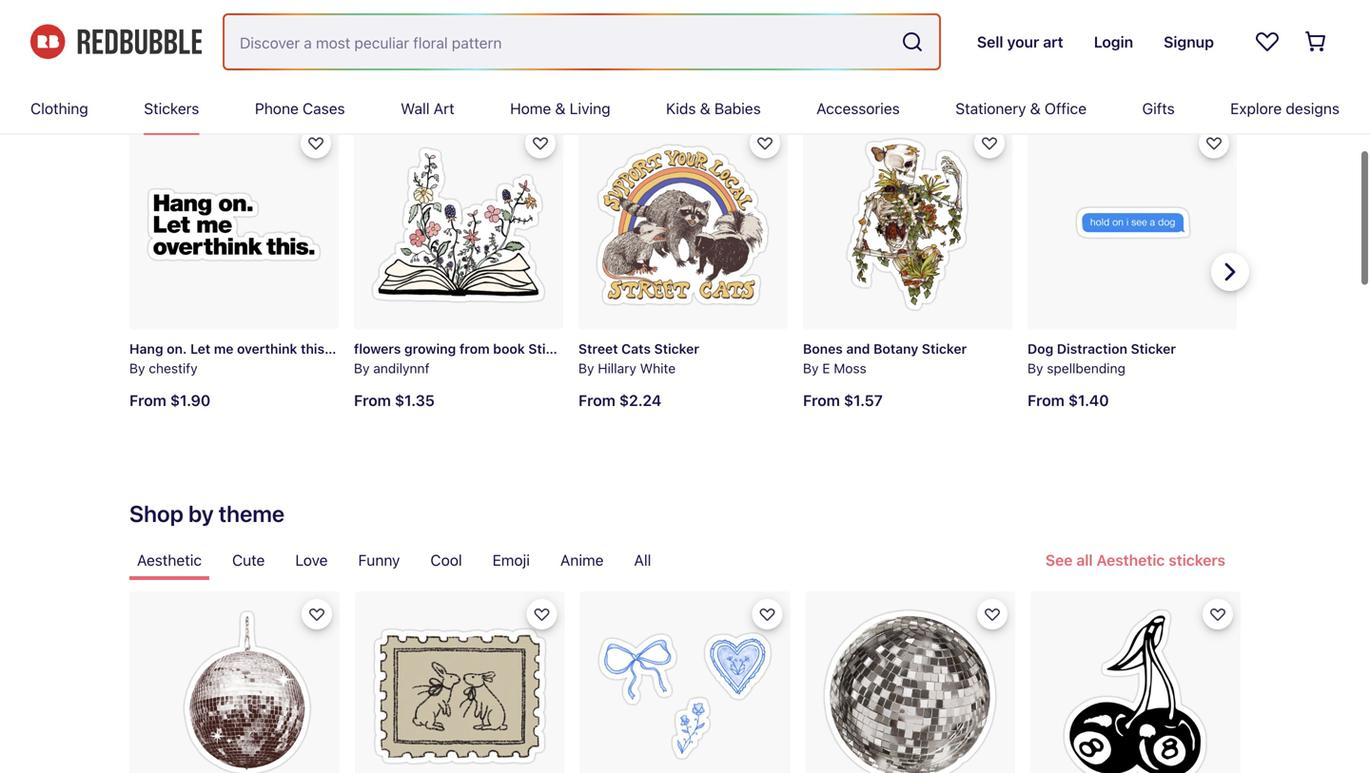 Task type: describe. For each thing, give the bounding box(es) containing it.
phone
[[255, 99, 299, 118]]

clothing link
[[30, 84, 88, 133]]

phone cases link
[[255, 84, 345, 133]]

anime
[[560, 551, 604, 570]]

Search term search field
[[225, 15, 893, 69]]

clothing
[[30, 99, 88, 118]]

home
[[510, 99, 551, 118]]

flowers growing from book  sticker by andilynnf
[[354, 341, 574, 377]]

funny link
[[351, 540, 408, 580]]

from $1.57
[[803, 392, 883, 410]]

bones
[[803, 341, 843, 357]]

theme
[[219, 501, 285, 527]]

stationery
[[956, 99, 1026, 118]]

home & living
[[510, 99, 610, 118]]

chestify
[[149, 361, 198, 377]]

shop
[[129, 501, 183, 527]]

love
[[295, 551, 328, 570]]

$1.35
[[395, 392, 435, 410]]

$1.57
[[844, 392, 883, 410]]

redbubble logo image
[[30, 24, 202, 59]]

street cats sticker by hillary white
[[579, 341, 699, 377]]

let
[[190, 341, 210, 357]]

spellbending
[[1047, 361, 1126, 377]]

sticker inside bones and botany sticker by e moss
[[922, 341, 967, 357]]

aesthetic
[[137, 551, 202, 570]]

flowers
[[354, 341, 401, 357]]

& for kids
[[700, 99, 711, 118]]

explore designs link
[[1231, 84, 1340, 133]]

hillary
[[598, 361, 636, 377]]

this.
[[301, 341, 329, 357]]

office
[[1045, 99, 1087, 118]]

from $1.90
[[129, 392, 210, 410]]

stickers
[[144, 99, 199, 118]]

from for from $2.24
[[579, 392, 616, 410]]

stickers link
[[144, 84, 199, 133]]

by inside hang on. let me overthink this. sticker by chestify
[[129, 361, 145, 377]]

overthink
[[237, 341, 297, 357]]

& for stationery
[[1030, 99, 1041, 118]]

& for home
[[555, 99, 566, 118]]

from $2.24
[[579, 392, 662, 410]]

explore
[[1231, 99, 1282, 118]]

love link
[[288, 540, 335, 580]]

wall
[[401, 99, 430, 118]]

cute link
[[225, 540, 273, 580]]

emoji link
[[485, 540, 537, 580]]

e
[[822, 361, 830, 377]]

$2.24
[[619, 392, 662, 410]]

by inside 'street cats sticker by hillary white'
[[579, 361, 594, 377]]

shop by theme
[[129, 501, 285, 527]]

cool
[[431, 551, 462, 570]]

book
[[493, 341, 525, 357]]

from $1.35
[[354, 392, 435, 410]]

gifts
[[1142, 99, 1175, 118]]

wall art
[[401, 99, 454, 118]]

kids & babies link
[[666, 84, 761, 133]]

living
[[570, 99, 610, 118]]



Task type: locate. For each thing, give the bounding box(es) containing it.
selling
[[181, 61, 248, 88]]

2 horizontal spatial &
[[1030, 99, 1041, 118]]

5 from from the left
[[1028, 392, 1065, 410]]

andilynnf
[[373, 361, 430, 377]]

stationery & office
[[956, 99, 1087, 118]]

$1.40
[[1068, 392, 1109, 410]]

from
[[129, 392, 166, 410], [354, 392, 391, 410], [579, 392, 616, 410], [803, 392, 840, 410], [1028, 392, 1065, 410]]

& right kids
[[700, 99, 711, 118]]

from left $1.35 at the bottom
[[354, 392, 391, 410]]

4 from from the left
[[803, 392, 840, 410]]

1 & from the left
[[555, 99, 566, 118]]

hang
[[129, 341, 163, 357]]

cases
[[303, 99, 345, 118]]

best
[[129, 61, 176, 88]]

5 by from the left
[[1028, 361, 1043, 377]]

funny
[[358, 551, 400, 570]]

from for from $1.57
[[803, 392, 840, 410]]

$1.90
[[170, 392, 210, 410]]

wall art link
[[401, 84, 454, 133]]

sticker
[[332, 341, 377, 357], [528, 341, 574, 357], [654, 341, 699, 357], [922, 341, 967, 357], [1131, 341, 1176, 357]]

1 sticker from the left
[[332, 341, 377, 357]]

& left the living
[[555, 99, 566, 118]]

& left 'office'
[[1030, 99, 1041, 118]]

&
[[555, 99, 566, 118], [700, 99, 711, 118], [1030, 99, 1041, 118]]

from for from $1.90
[[129, 392, 166, 410]]

explore designs
[[1231, 99, 1340, 118]]

4 sticker from the left
[[922, 341, 967, 357]]

all
[[634, 551, 651, 570]]

sticker inside 'street cats sticker by hillary white'
[[654, 341, 699, 357]]

hang on. let me overthink this. sticker by chestify
[[129, 341, 377, 377]]

babies
[[715, 99, 761, 118]]

by
[[129, 361, 145, 377], [354, 361, 370, 377], [579, 361, 594, 377], [803, 361, 819, 377], [1028, 361, 1043, 377]]

2 from from the left
[[354, 392, 391, 410]]

2 sticker from the left
[[528, 341, 574, 357]]

sticker inside flowers growing from book  sticker by andilynnf
[[528, 341, 574, 357]]

growing
[[404, 341, 456, 357]]

2 by from the left
[[354, 361, 370, 377]]

white
[[640, 361, 676, 377]]

1 horizontal spatial &
[[700, 99, 711, 118]]

distraction
[[1057, 341, 1128, 357]]

home & living link
[[510, 84, 610, 133]]

sticker right book
[[528, 341, 574, 357]]

by down hang
[[129, 361, 145, 377]]

from left $1.40
[[1028, 392, 1065, 410]]

from down hillary
[[579, 392, 616, 410]]

by left e
[[803, 361, 819, 377]]

menu bar
[[30, 84, 1340, 133]]

from $1.40
[[1028, 392, 1109, 410]]

sticker right distraction
[[1131, 341, 1176, 357]]

3 & from the left
[[1030, 99, 1041, 118]]

phone cases
[[255, 99, 345, 118]]

and
[[846, 341, 870, 357]]

accessories
[[817, 99, 900, 118]]

street
[[579, 341, 618, 357]]

0 horizontal spatial &
[[555, 99, 566, 118]]

sticker right this.
[[332, 341, 377, 357]]

stationery & office link
[[956, 84, 1087, 133]]

sticker inside "dog distraction sticker by spellbending"
[[1131, 341, 1176, 357]]

None field
[[225, 15, 939, 69]]

botany
[[874, 341, 918, 357]]

4 by from the left
[[803, 361, 819, 377]]

gifts link
[[1142, 84, 1175, 133]]

by inside "dog distraction sticker by spellbending"
[[1028, 361, 1043, 377]]

3 from from the left
[[579, 392, 616, 410]]

kids & babies
[[666, 99, 761, 118]]

all link
[[627, 540, 659, 580]]

from
[[460, 341, 490, 357]]

1 by from the left
[[129, 361, 145, 377]]

sticker inside hang on. let me overthink this. sticker by chestify
[[332, 341, 377, 357]]

me
[[214, 341, 234, 357]]

by down flowers
[[354, 361, 370, 377]]

3 by from the left
[[579, 361, 594, 377]]

sticker right "botany"
[[922, 341, 967, 357]]

stickers
[[253, 61, 335, 88]]

cats
[[621, 341, 651, 357]]

accessories link
[[817, 84, 900, 133]]

by
[[188, 501, 214, 527]]

5 sticker from the left
[[1131, 341, 1176, 357]]

cute
[[232, 551, 265, 570]]

dog
[[1028, 341, 1054, 357]]

anime link
[[553, 540, 611, 580]]

sticker up white
[[654, 341, 699, 357]]

from down chestify
[[129, 392, 166, 410]]

1 from from the left
[[129, 392, 166, 410]]

moss
[[834, 361, 867, 377]]

3 sticker from the left
[[654, 341, 699, 357]]

2 & from the left
[[700, 99, 711, 118]]

by inside flowers growing from book  sticker by andilynnf
[[354, 361, 370, 377]]

cool link
[[423, 540, 470, 580]]

dog distraction sticker by spellbending
[[1028, 341, 1176, 377]]

best selling stickers
[[129, 61, 335, 88]]

from for from $1.40
[[1028, 392, 1065, 410]]

from for from $1.35
[[354, 392, 391, 410]]

aesthetic link
[[129, 540, 209, 580]]

art
[[434, 99, 454, 118]]

by down 'street' on the top
[[579, 361, 594, 377]]

designs
[[1286, 99, 1340, 118]]

by inside bones and botany sticker by e moss
[[803, 361, 819, 377]]

on.
[[167, 341, 187, 357]]

emoji
[[493, 551, 530, 570]]

menu bar containing clothing
[[30, 84, 1340, 133]]

& inside "link"
[[700, 99, 711, 118]]

by down dog
[[1028, 361, 1043, 377]]

from down e
[[803, 392, 840, 410]]

bones and botany sticker by e moss
[[803, 341, 967, 377]]

kids
[[666, 99, 696, 118]]



Task type: vqa. For each thing, say whether or not it's contained in the screenshot.
leftmost Ashweed
no



